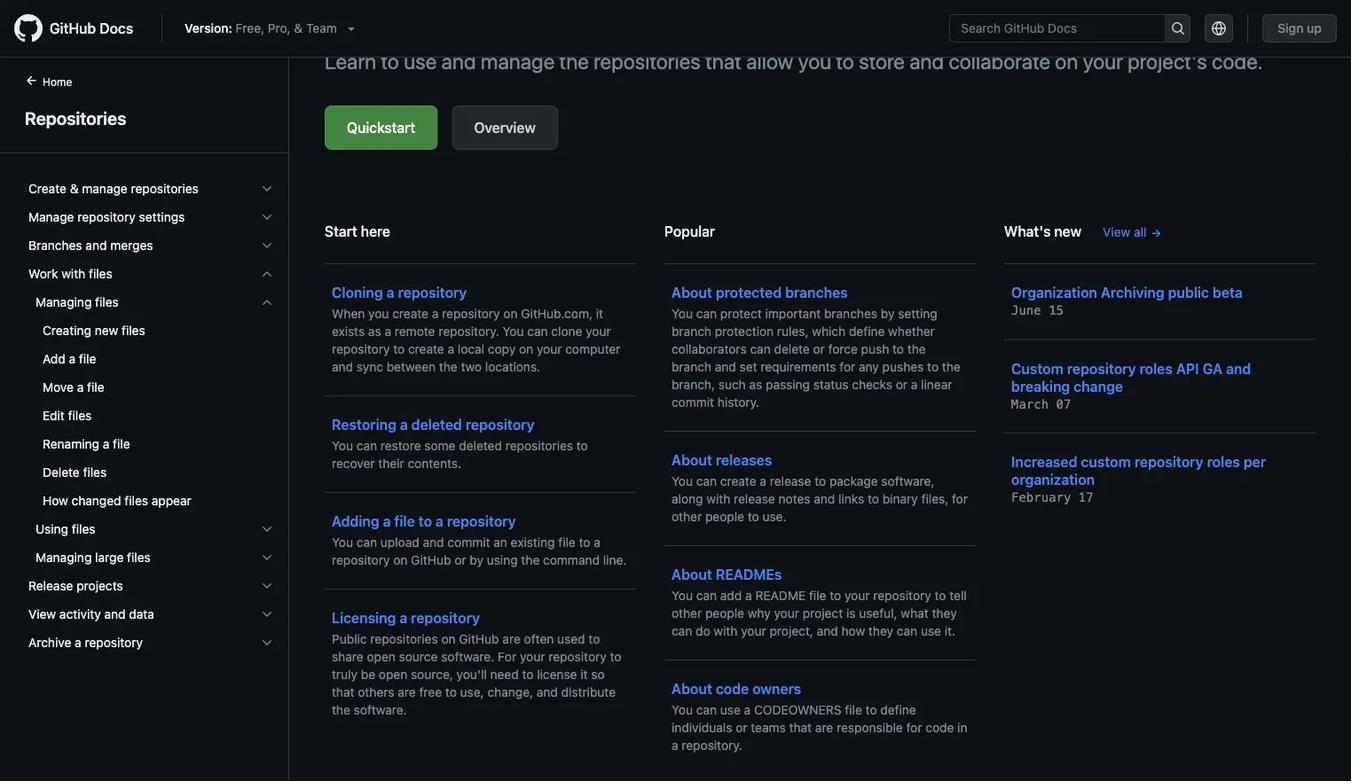 Task type: locate. For each thing, give the bounding box(es) containing it.
deleted up some
[[411, 417, 462, 433]]

repositories link
[[21, 105, 267, 131]]

commit left an
[[448, 535, 490, 550]]

are left free
[[398, 685, 416, 700]]

that down codeowners
[[789, 721, 812, 736]]

1 managing files element from the top
[[14, 288, 288, 516]]

select language: current language is english image
[[1212, 21, 1226, 35]]

1 horizontal spatial code
[[926, 721, 954, 736]]

1 vertical spatial manage
[[82, 181, 128, 196]]

1 vertical spatial repositories
[[25, 107, 126, 128]]

0 vertical spatial new
[[1054, 223, 1082, 240]]

repository right custom
[[1135, 454, 1204, 471]]

1 vertical spatial create
[[408, 342, 444, 357]]

they up it.
[[932, 606, 957, 621]]

1 sc 9kayk9 0 image from the top
[[260, 210, 274, 224]]

for inside about protected branches you can protect important branches by setting branch protection rules, which define whether collaborators can delete or force push to the branch and set requirements for any pushes to the branch, such as passing status checks or a linear commit history.
[[840, 360, 856, 374]]

people inside about readmes you can add a readme file to your repository to tell other people why your project is useful, what they can do with your project, and how they can use it.
[[705, 606, 744, 621]]

how
[[842, 624, 865, 639]]

software,
[[881, 474, 935, 489]]

change,
[[488, 685, 533, 700]]

you inside 'restoring a deleted repository you can restore some deleted repositories to recover their contents.'
[[332, 439, 353, 453]]

your down search github docs search field
[[1083, 49, 1123, 74]]

the inside adding a file to a repository you can upload and commit an existing file to a repository on github or by using the command line.
[[521, 553, 540, 568]]

0 vertical spatial branch
[[672, 324, 712, 339]]

1 horizontal spatial &
[[294, 21, 303, 35]]

2 vertical spatial are
[[815, 721, 833, 736]]

sc 9kayk9 0 image inside branches and merges dropdown button
[[260, 239, 274, 253]]

2 other from the top
[[672, 606, 702, 621]]

0 vertical spatial managing
[[35, 295, 92, 310]]

0 horizontal spatial that
[[332, 685, 355, 700]]

repository up change
[[1067, 360, 1136, 377]]

3 sc 9kayk9 0 image from the top
[[260, 551, 274, 565]]

commit inside about protected branches you can protect important branches by setting branch protection rules, which define whether collaborators can delete or force push to the branch and set requirements for any pushes to the branch, such as passing status checks or a linear commit history.
[[672, 395, 714, 410]]

software. up you'll
[[441, 650, 494, 665]]

using files button
[[21, 516, 281, 544]]

other up do
[[672, 606, 702, 621]]

view
[[1103, 225, 1131, 240], [28, 607, 56, 622]]

repository down 'locations.'
[[466, 417, 535, 433]]

managing for managing files
[[35, 295, 92, 310]]

edit
[[43, 409, 65, 423]]

a inside 'restoring a deleted repository you can restore some deleted repositories to recover their contents.'
[[400, 417, 408, 433]]

files right large
[[127, 551, 151, 565]]

people down add
[[705, 606, 744, 621]]

1 vertical spatial with
[[707, 492, 731, 507]]

clone
[[551, 324, 582, 339]]

1 vertical spatial deleted
[[459, 439, 502, 453]]

0 vertical spatial with
[[61, 267, 85, 281]]

1 horizontal spatial that
[[706, 49, 742, 74]]

with inside "work with files" dropdown button
[[61, 267, 85, 281]]

2 vertical spatial create
[[720, 474, 757, 489]]

use up "individuals"
[[720, 703, 741, 718]]

1 vertical spatial use
[[921, 624, 941, 639]]

0 vertical spatial &
[[294, 21, 303, 35]]

the left two
[[439, 360, 458, 374]]

None search field
[[950, 14, 1191, 43]]

command
[[543, 553, 600, 568]]

0 vertical spatial for
[[840, 360, 856, 374]]

4 sc 9kayk9 0 image from the top
[[260, 523, 274, 537]]

0 horizontal spatial by
[[470, 553, 484, 568]]

0 horizontal spatial roles
[[1140, 360, 1173, 377]]

about
[[672, 284, 712, 301], [672, 452, 712, 469], [672, 567, 712, 583], [672, 681, 712, 698]]

about inside about releases you can create a release to package software, along with release notes and links to binary files, for other people to use.
[[672, 452, 712, 469]]

& right the create
[[70, 181, 79, 196]]

about inside about readmes you can add a readme file to your repository to tell other people why your project is useful, what they can do with your project, and how they can use it.
[[672, 567, 712, 583]]

you up "individuals"
[[672, 703, 693, 718]]

0 horizontal spatial &
[[70, 181, 79, 196]]

1 horizontal spatial manage
[[481, 49, 555, 74]]

and right store
[[910, 49, 944, 74]]

0 vertical spatial software.
[[441, 650, 494, 665]]

on down search github docs search field
[[1055, 49, 1078, 74]]

that left allow
[[706, 49, 742, 74]]

release up use.
[[734, 492, 775, 507]]

1 sc 9kayk9 0 image from the top
[[260, 182, 274, 196]]

0 horizontal spatial for
[[840, 360, 856, 374]]

work with files element containing managing files
[[14, 288, 288, 572]]

which
[[812, 324, 846, 339]]

1 vertical spatial you
[[368, 307, 389, 321]]

1 horizontal spatial they
[[932, 606, 957, 621]]

1 vertical spatial github
[[411, 553, 451, 568]]

managing down using files
[[35, 551, 92, 565]]

view left all
[[1103, 225, 1131, 240]]

1 horizontal spatial use
[[720, 703, 741, 718]]

on inside licensing a repository public repositories on github are often used to share open source software. for your repository to truly be open source, you'll need to license it so that others are free to use, change, and distribute the software.
[[441, 632, 456, 647]]

0 vertical spatial create
[[392, 307, 429, 321]]

github docs
[[50, 20, 133, 37]]

software.
[[441, 650, 494, 665], [354, 703, 407, 718]]

use inside about readmes you can add a readme file to your repository to tell other people why your project is useful, what they can do with your project, and how they can use it.
[[921, 624, 941, 639]]

repositories
[[325, 7, 486, 41], [25, 107, 126, 128]]

view for view all
[[1103, 225, 1131, 240]]

work with files element containing work with files
[[14, 260, 288, 572]]

sc 9kayk9 0 image inside "work with files" dropdown button
[[260, 267, 274, 281]]

on inside adding a file to a repository you can upload and commit an existing file to a repository on github or by using the command line.
[[393, 553, 408, 568]]

files right edit
[[68, 409, 92, 423]]

pushes
[[883, 360, 924, 374]]

line.
[[603, 553, 627, 568]]

new inside repositories element
[[95, 323, 118, 338]]

the inside repositories documentation learn to use and manage the repositories that allow you to store and collaborate on your project's code.
[[559, 49, 589, 74]]

home link
[[18, 74, 101, 91]]

2 sc 9kayk9 0 image from the top
[[260, 239, 274, 253]]

0 vertical spatial other
[[672, 510, 702, 524]]

increased custom repository roles per organization february 17
[[1012, 454, 1266, 505]]

roles inside increased custom repository roles per organization february 17
[[1207, 454, 1240, 471]]

by inside adding a file to a repository you can upload and commit an existing file to a repository on github or by using the command line.
[[470, 553, 484, 568]]

or inside adding a file to a repository you can upload and commit an existing file to a repository on github or by using the command line.
[[455, 553, 466, 568]]

other inside about readmes you can add a readme file to your repository to tell other people why your project is useful, what they can do with your project, and how they can use it.
[[672, 606, 702, 621]]

can inside cloning a repository when you create a repository on github.com, it exists as a remote repository. you can clone your repository to create a local copy on your computer and sync between the two locations.
[[527, 324, 548, 339]]

sc 9kayk9 0 image for managing large files
[[260, 551, 274, 565]]

you down the adding
[[332, 535, 353, 550]]

you right allow
[[798, 49, 832, 74]]

0 horizontal spatial repositories
[[25, 107, 126, 128]]

1 people from the top
[[705, 510, 744, 524]]

people inside about releases you can create a release to package software, along with release notes and links to binary files, for other people to use.
[[705, 510, 744, 524]]

0 vertical spatial that
[[706, 49, 742, 74]]

for
[[840, 360, 856, 374], [952, 492, 968, 507], [906, 721, 922, 736]]

0 horizontal spatial repository.
[[439, 324, 499, 339]]

truly
[[332, 668, 358, 682]]

delete
[[43, 465, 80, 480]]

sc 9kayk9 0 image
[[260, 182, 274, 196], [260, 267, 274, 281], [260, 551, 274, 565], [260, 579, 274, 594]]

2 managing files element from the top
[[14, 317, 288, 516]]

your down "often"
[[520, 650, 545, 665]]

by
[[881, 307, 895, 321], [470, 553, 484, 568]]

on up the copy
[[503, 307, 518, 321]]

you inside about releases you can create a release to package software, along with release notes and links to binary files, for other people to use.
[[672, 474, 693, 489]]

managing inside 'dropdown button'
[[35, 551, 92, 565]]

2 branch from the top
[[672, 360, 712, 374]]

6 sc 9kayk9 0 image from the top
[[260, 636, 274, 650]]

you
[[798, 49, 832, 74], [368, 307, 389, 321]]

it
[[596, 307, 603, 321], [581, 668, 588, 682]]

archiving
[[1101, 284, 1165, 301]]

are down codeowners
[[815, 721, 833, 736]]

5 sc 9kayk9 0 image from the top
[[260, 608, 274, 622]]

file
[[79, 352, 96, 366], [87, 380, 104, 395], [113, 437, 130, 452], [394, 513, 415, 530], [558, 535, 576, 550], [809, 589, 827, 603], [845, 703, 862, 718]]

0 vertical spatial by
[[881, 307, 895, 321]]

0 vertical spatial it
[[596, 307, 603, 321]]

2 work with files element from the top
[[14, 288, 288, 572]]

1 vertical spatial are
[[398, 685, 416, 700]]

software. down others
[[354, 703, 407, 718]]

release
[[770, 474, 811, 489], [734, 492, 775, 507]]

0 vertical spatial open
[[367, 650, 396, 665]]

about inside about code owners you can use a codeowners file to define individuals or teams that are responsible for code in a repository.
[[672, 681, 712, 698]]

and right ga
[[1226, 360, 1251, 377]]

1 vertical spatial people
[[705, 606, 744, 621]]

open up others
[[379, 668, 407, 682]]

sc 9kayk9 0 image for branches and merges
[[260, 239, 274, 253]]

branch,
[[672, 378, 715, 392]]

0 horizontal spatial it
[[581, 668, 588, 682]]

can inside about code owners you can use a codeowners file to define individuals or teams that are responsible for code in a repository.
[[696, 703, 717, 718]]

repository inside custom repository roles api ga and breaking change march 07
[[1067, 360, 1136, 377]]

github inside licensing a repository public repositories on github are often used to share open source software. for your repository to truly be open source, you'll need to license it so that others are free to use, change, and distribute the software.
[[459, 632, 499, 647]]

are inside about code owners you can use a codeowners file to define individuals or teams that are responsible for code in a repository.
[[815, 721, 833, 736]]

as down set at the right of the page
[[749, 378, 762, 392]]

2 vertical spatial use
[[720, 703, 741, 718]]

version:
[[185, 21, 232, 35]]

how changed files appear link
[[21, 487, 281, 516]]

create up remote
[[392, 307, 429, 321]]

about protected branches you can protect important branches by setting branch protection rules, which define whether collaborators can delete or force push to the branch and set requirements for any pushes to the branch, such as passing status checks or a linear commit history.
[[672, 284, 961, 410]]

creating new files link
[[21, 317, 281, 345]]

repository inside 'restoring a deleted repository you can restore some deleted repositories to recover their contents.'
[[466, 417, 535, 433]]

0 horizontal spatial are
[[398, 685, 416, 700]]

0 vertical spatial define
[[849, 324, 885, 339]]

1 horizontal spatial roles
[[1207, 454, 1240, 471]]

that inside licensing a repository public repositories on github are often used to share open source software. for your repository to truly be open source, you'll need to license it so that others are free to use, change, and distribute the software.
[[332, 685, 355, 700]]

1 vertical spatial for
[[952, 492, 968, 507]]

managing files button
[[21, 288, 281, 317]]

sc 9kayk9 0 image inside view activity and data dropdown button
[[260, 608, 274, 622]]

codeowners
[[754, 703, 842, 718]]

can inside adding a file to a repository you can upload and commit an existing file to a repository on github or by using the command line.
[[357, 535, 377, 550]]

1 vertical spatial &
[[70, 181, 79, 196]]

or down the which
[[813, 342, 825, 357]]

branch
[[672, 324, 712, 339], [672, 360, 712, 374]]

1 other from the top
[[672, 510, 702, 524]]

code
[[716, 681, 749, 698], [926, 721, 954, 736]]

github up for
[[459, 632, 499, 647]]

sign
[[1278, 21, 1304, 35]]

you left add
[[672, 589, 693, 603]]

1 vertical spatial define
[[881, 703, 916, 718]]

repository inside about readmes you can add a readme file to your repository to tell other people why your project is useful, what they can do with your project, and how they can use it.
[[873, 589, 931, 603]]

sc 9kayk9 0 image
[[260, 210, 274, 224], [260, 239, 274, 253], [260, 295, 274, 310], [260, 523, 274, 537], [260, 608, 274, 622], [260, 636, 274, 650]]

creating
[[43, 323, 91, 338]]

1 vertical spatial repository.
[[682, 739, 743, 753]]

about inside about protected branches you can protect important branches by setting branch protection rules, which define whether collaborators can delete or force push to the branch and set requirements for any pushes to the branch, such as passing status checks or a linear commit history.
[[672, 284, 712, 301]]

files up changed
[[83, 465, 107, 480]]

repositories for repositories documentation learn to use and manage the repositories that allow you to store and collaborate on your project's code.
[[325, 7, 486, 41]]

4 about from the top
[[672, 681, 712, 698]]

2 managing from the top
[[35, 551, 92, 565]]

repositories
[[594, 49, 701, 74], [131, 181, 199, 196], [506, 439, 573, 453], [370, 632, 438, 647]]

can up along
[[696, 474, 717, 489]]

about readmes you can add a readme file to your repository to tell other people why your project is useful, what they can do with your project, and how they can use it.
[[672, 567, 967, 639]]

0 vertical spatial commit
[[672, 395, 714, 410]]

repositories down documentation
[[594, 49, 701, 74]]

create & manage repositories
[[28, 181, 199, 196]]

restoring a deleted repository you can restore some deleted repositories to recover their contents.
[[332, 417, 588, 471]]

documentation
[[492, 7, 687, 41]]

1 vertical spatial branches
[[824, 307, 878, 321]]

1 horizontal spatial new
[[1054, 223, 1082, 240]]

and inside about releases you can create a release to package software, along with release notes and links to binary files, for other people to use.
[[814, 492, 835, 507]]

using
[[35, 522, 68, 537]]

and down license
[[537, 685, 558, 700]]

branch up branch,
[[672, 360, 712, 374]]

deleted right some
[[459, 439, 502, 453]]

on inside repositories documentation learn to use and manage the repositories that allow you to store and collaborate on your project's code.
[[1055, 49, 1078, 74]]

2 horizontal spatial use
[[921, 624, 941, 639]]

file right move
[[87, 380, 104, 395]]

by left the 'using'
[[470, 553, 484, 568]]

cloning a repository when you create a repository on github.com, it exists as a remote repository. you can clone your repository to create a local copy on your computer and sync between the two locations.
[[332, 284, 621, 374]]

2 people from the top
[[705, 606, 744, 621]]

responsible
[[837, 721, 903, 736]]

0 horizontal spatial as
[[368, 324, 381, 339]]

repositories documentation learn to use and manage the repositories that allow you to store and collaborate on your project's code.
[[325, 7, 1263, 74]]

commit down branch,
[[672, 395, 714, 410]]

renaming a file
[[43, 437, 130, 452]]

1 vertical spatial new
[[95, 323, 118, 338]]

managing large files button
[[21, 544, 281, 572]]

view activity and data
[[28, 607, 154, 622]]

1 vertical spatial open
[[379, 668, 407, 682]]

1 horizontal spatial you
[[798, 49, 832, 74]]

1 vertical spatial software.
[[354, 703, 407, 718]]

code left in
[[926, 721, 954, 736]]

4 sc 9kayk9 0 image from the top
[[260, 579, 274, 594]]

readme
[[756, 589, 806, 603]]

managing for managing large files
[[35, 551, 92, 565]]

for down force
[[840, 360, 856, 374]]

and
[[441, 49, 476, 74], [910, 49, 944, 74], [86, 238, 107, 253], [332, 360, 353, 374], [715, 360, 736, 374], [1226, 360, 1251, 377], [814, 492, 835, 507], [423, 535, 444, 550], [104, 607, 126, 622], [817, 624, 838, 639], [537, 685, 558, 700]]

use inside about code owners you can use a codeowners file to define individuals or teams that are responsible for code in a repository.
[[720, 703, 741, 718]]

1 horizontal spatial for
[[906, 721, 922, 736]]

about left the readmes
[[672, 567, 712, 583]]

1 horizontal spatial as
[[749, 378, 762, 392]]

repositories inside the repositories link
[[25, 107, 126, 128]]

archive
[[28, 636, 71, 650]]

existing
[[511, 535, 555, 550]]

repositories up settings
[[131, 181, 199, 196]]

1 horizontal spatial by
[[881, 307, 895, 321]]

as inside cloning a repository when you create a repository on github.com, it exists as a remote repository. you can clone your repository to create a local copy on your computer and sync between the two locations.
[[368, 324, 381, 339]]

0 horizontal spatial view
[[28, 607, 56, 622]]

0 vertical spatial code
[[716, 681, 749, 698]]

february
[[1012, 491, 1071, 505]]

and up the such
[[715, 360, 736, 374]]

2 horizontal spatial are
[[815, 721, 833, 736]]

a inside about protected branches you can protect important branches by setting branch protection rules, which define whether collaborators can delete or force push to the branch and set requirements for any pushes to the branch, such as passing status checks or a linear commit history.
[[911, 378, 918, 392]]

you inside adding a file to a repository you can upload and commit an existing file to a repository on github or by using the command line.
[[332, 535, 353, 550]]

repositories down home link
[[25, 107, 126, 128]]

manage up overview at the left top
[[481, 49, 555, 74]]

branch up the collaborators
[[672, 324, 712, 339]]

add a file link
[[21, 345, 281, 374]]

sc 9kayk9 0 image inside managing large files 'dropdown button'
[[260, 551, 274, 565]]

1 vertical spatial branch
[[672, 360, 712, 374]]

branches
[[785, 284, 848, 301], [824, 307, 878, 321]]

for right responsible
[[906, 721, 922, 736]]

2 sc 9kayk9 0 image from the top
[[260, 267, 274, 281]]

& right pro,
[[294, 21, 303, 35]]

sc 9kayk9 0 image inside using files dropdown button
[[260, 523, 274, 537]]

on down upload
[[393, 553, 408, 568]]

can inside about releases you can create a release to package software, along with release notes and links to binary files, for other people to use.
[[696, 474, 717, 489]]

to inside 'restoring a deleted repository you can restore some deleted repositories to recover their contents.'
[[577, 439, 588, 453]]

manage inside repositories documentation learn to use and manage the repositories that allow you to store and collaborate on your project's code.
[[481, 49, 555, 74]]

you up the recover
[[332, 439, 353, 453]]

your up project,
[[774, 606, 799, 621]]

or inside about code owners you can use a codeowners file to define individuals or teams that are responsible for code in a repository.
[[736, 721, 748, 736]]

managing inside dropdown button
[[35, 295, 92, 310]]

branches up the which
[[824, 307, 878, 321]]

use,
[[460, 685, 484, 700]]

1 horizontal spatial view
[[1103, 225, 1131, 240]]

0 vertical spatial use
[[404, 49, 437, 74]]

do
[[696, 624, 710, 639]]

0 horizontal spatial new
[[95, 323, 118, 338]]

repository up what
[[873, 589, 931, 603]]

2 vertical spatial with
[[714, 624, 738, 639]]

repository. up local
[[439, 324, 499, 339]]

0 horizontal spatial commit
[[448, 535, 490, 550]]

often
[[524, 632, 554, 647]]

0 vertical spatial repositories
[[325, 7, 486, 41]]

archive a repository button
[[21, 629, 281, 657]]

1 horizontal spatial repository.
[[682, 739, 743, 753]]

settings
[[139, 210, 185, 224]]

repositories inside 'restoring a deleted repository you can restore some deleted repositories to recover their contents.'
[[506, 439, 573, 453]]

managing up creating
[[35, 295, 92, 310]]

1 vertical spatial other
[[672, 606, 702, 621]]

can down the adding
[[357, 535, 377, 550]]

1 managing from the top
[[35, 295, 92, 310]]

1 vertical spatial roles
[[1207, 454, 1240, 471]]

0 horizontal spatial they
[[869, 624, 894, 639]]

sc 9kayk9 0 image inside create & manage repositories dropdown button
[[260, 182, 274, 196]]

repository up local
[[442, 307, 500, 321]]

for right the files, at the right of the page
[[952, 492, 968, 507]]

0 vertical spatial are
[[503, 632, 521, 647]]

0 vertical spatial repository.
[[439, 324, 499, 339]]

file up project
[[809, 589, 827, 603]]

work with files button
[[21, 260, 281, 288]]

1 about from the top
[[672, 284, 712, 301]]

2 horizontal spatial that
[[789, 721, 812, 736]]

here
[[361, 223, 390, 240]]

2 vertical spatial for
[[906, 721, 922, 736]]

branches
[[28, 238, 82, 253]]

1 horizontal spatial repositories
[[325, 7, 486, 41]]

use left it.
[[921, 624, 941, 639]]

work
[[28, 267, 58, 281]]

1 horizontal spatial commit
[[672, 395, 714, 410]]

2 horizontal spatial for
[[952, 492, 968, 507]]

licensing a repository public repositories on github are often used to share open source software. for your repository to truly be open source, you'll need to license it so that others are free to use, change, and distribute the software.
[[332, 610, 622, 718]]

0 horizontal spatial you
[[368, 307, 389, 321]]

roles left api
[[1140, 360, 1173, 377]]

managing files element
[[14, 288, 288, 516], [14, 317, 288, 516]]

3 about from the top
[[672, 567, 712, 583]]

sc 9kayk9 0 image inside managing files dropdown button
[[260, 295, 274, 310]]

the down truly
[[332, 703, 350, 718]]

linear
[[921, 378, 953, 392]]

0 vertical spatial people
[[705, 510, 744, 524]]

code left owners
[[716, 681, 749, 698]]

manage inside dropdown button
[[82, 181, 128, 196]]

new for what's
[[1054, 223, 1082, 240]]

1 vertical spatial it
[[581, 668, 588, 682]]

managing large files
[[35, 551, 151, 565]]

and inside adding a file to a repository you can upload and commit an existing file to a repository on github or by using the command line.
[[423, 535, 444, 550]]

sc 9kayk9 0 image inside manage repository settings dropdown button
[[260, 210, 274, 224]]

or
[[813, 342, 825, 357], [896, 378, 908, 392], [455, 553, 466, 568], [736, 721, 748, 736]]

repositories up source on the bottom of page
[[370, 632, 438, 647]]

1 horizontal spatial are
[[503, 632, 521, 647]]

you up the copy
[[503, 324, 524, 339]]

and down project
[[817, 624, 838, 639]]

you up the collaborators
[[672, 307, 693, 321]]

data
[[129, 607, 154, 622]]

1 horizontal spatial github
[[411, 553, 451, 568]]

it left so
[[581, 668, 588, 682]]

2 vertical spatial that
[[789, 721, 812, 736]]

1 work with files element from the top
[[14, 260, 288, 572]]

per
[[1244, 454, 1266, 471]]

about up "individuals"
[[672, 681, 712, 698]]

add
[[720, 589, 742, 603]]

managing files element containing creating new files
[[14, 317, 288, 516]]

work with files element
[[14, 260, 288, 572], [14, 288, 288, 572]]

2 about from the top
[[672, 452, 712, 469]]

0 vertical spatial view
[[1103, 225, 1131, 240]]

branches up "important"
[[785, 284, 848, 301]]

that down truly
[[332, 685, 355, 700]]

so
[[591, 668, 605, 682]]

by inside about protected branches you can protect important branches by setting branch protection rules, which define whether collaborators can delete or force push to the branch and set requirements for any pushes to the branch, such as passing status checks or a linear commit history.
[[881, 307, 895, 321]]

new right creating
[[95, 323, 118, 338]]

0 vertical spatial manage
[[481, 49, 555, 74]]

3 sc 9kayk9 0 image from the top
[[260, 295, 274, 310]]

create inside about releases you can create a release to package software, along with release notes and links to binary files, for other people to use.
[[720, 474, 757, 489]]

0 horizontal spatial use
[[404, 49, 437, 74]]

1 vertical spatial view
[[28, 607, 56, 622]]

branches and merges button
[[21, 232, 281, 260]]

owners
[[753, 681, 801, 698]]

roles left per
[[1207, 454, 1240, 471]]

beta
[[1213, 284, 1243, 301]]

can down restoring at left bottom
[[357, 439, 377, 453]]

can down github.com,
[[527, 324, 548, 339]]

& inside dropdown button
[[70, 181, 79, 196]]

sc 9kayk9 0 image for view activity and data
[[260, 608, 274, 622]]

view inside dropdown button
[[28, 607, 56, 622]]

file inside about readmes you can add a readme file to your repository to tell other people why your project is useful, what they can do with your project, and how they can use it.
[[809, 589, 827, 603]]

move a file
[[43, 380, 104, 395]]

that inside about code owners you can use a codeowners file to define individuals or teams that are responsible for code in a repository.
[[789, 721, 812, 736]]

with up managing files at top left
[[61, 267, 85, 281]]

Search GitHub Docs search field
[[950, 15, 1165, 42]]

1 horizontal spatial it
[[596, 307, 603, 321]]

0 vertical spatial roles
[[1140, 360, 1173, 377]]

sc 9kayk9 0 image inside release projects dropdown button
[[260, 579, 274, 594]]

repository up remote
[[398, 284, 467, 301]]

0 vertical spatial they
[[932, 606, 957, 621]]

collaborate
[[949, 49, 1051, 74]]

repositories inside repositories documentation learn to use and manage the repositories that allow you to store and collaborate on your project's code.
[[325, 7, 486, 41]]

files inside 'dropdown button'
[[127, 551, 151, 565]]

that
[[706, 49, 742, 74], [332, 685, 355, 700], [789, 721, 812, 736]]

as
[[368, 324, 381, 339], [749, 378, 762, 392]]



Task type: vqa. For each thing, say whether or not it's contained in the screenshot.
Os to the middle
no



Task type: describe. For each thing, give the bounding box(es) containing it.
custom
[[1012, 360, 1064, 377]]

file up upload
[[394, 513, 415, 530]]

overview link
[[452, 106, 558, 150]]

add
[[43, 352, 65, 366]]

can left do
[[672, 624, 692, 639]]

code.
[[1212, 49, 1263, 74]]

move a file link
[[21, 374, 281, 402]]

delete files link
[[21, 459, 281, 487]]

projects
[[77, 579, 123, 594]]

search image
[[1171, 21, 1185, 35]]

organization archiving public beta june 15
[[1012, 284, 1243, 318]]

breaking
[[1012, 378, 1070, 395]]

roles inside custom repository roles api ga and breaking change march 07
[[1140, 360, 1173, 377]]

repository down the adding
[[332, 553, 390, 568]]

distribute
[[561, 685, 616, 700]]

it.
[[945, 624, 956, 639]]

you inside about code owners you can use a codeowners file to define individuals or teams that are responsible for code in a repository.
[[672, 703, 693, 718]]

your inside repositories documentation learn to use and manage the repositories that allow you to store and collaborate on your project's code.
[[1083, 49, 1123, 74]]

store
[[859, 49, 905, 74]]

sc 9kayk9 0 image for release projects
[[260, 579, 274, 594]]

and inside about protected branches you can protect important branches by setting branch protection rules, which define whether collaborators can delete or force push to the branch and set requirements for any pushes to the branch, such as passing status checks or a linear commit history.
[[715, 360, 736, 374]]

repositories inside licensing a repository public repositories on github are often used to share open source software. for your repository to truly be open source, you'll need to license it so that others are free to use, change, and distribute the software.
[[370, 632, 438, 647]]

learn
[[325, 49, 376, 74]]

package
[[830, 474, 878, 489]]

your inside licensing a repository public repositories on github are often used to share open source software. for your repository to truly be open source, you'll need to license it so that others are free to use, change, and distribute the software.
[[520, 650, 545, 665]]

the up linear
[[942, 360, 961, 374]]

managing files element containing managing files
[[14, 288, 288, 516]]

and inside cloning a repository when you create a repository on github.com, it exists as a remote repository. you can clone your repository to create a local copy on your computer and sync between the two locations.
[[332, 360, 353, 374]]

releases
[[716, 452, 772, 469]]

about for about protected branches
[[672, 284, 712, 301]]

checks
[[852, 378, 893, 392]]

view activity and data button
[[21, 601, 281, 629]]

repositories element
[[0, 72, 289, 780]]

sc 9kayk9 0 image for managing files
[[260, 295, 274, 310]]

repositories inside dropdown button
[[131, 181, 199, 196]]

cloning
[[332, 284, 383, 301]]

others
[[358, 685, 394, 700]]

using files
[[35, 522, 95, 537]]

repository up "sync"
[[332, 342, 390, 357]]

sc 9kayk9 0 image for using files
[[260, 523, 274, 537]]

api
[[1176, 360, 1199, 377]]

contents.
[[408, 457, 461, 471]]

as inside about protected branches you can protect important branches by setting branch protection rules, which define whether collaborators can delete or force push to the branch and set requirements for any pushes to the branch, such as passing status checks or a linear commit history.
[[749, 378, 762, 392]]

define inside about code owners you can use a codeowners file to define individuals or teams that are responsible for code in a repository.
[[881, 703, 916, 718]]

delete files
[[43, 465, 107, 480]]

teams
[[751, 721, 786, 736]]

0 vertical spatial release
[[770, 474, 811, 489]]

start here
[[325, 223, 390, 240]]

use.
[[763, 510, 787, 524]]

delete
[[774, 342, 810, 357]]

on up 'locations.'
[[519, 342, 533, 357]]

use inside repositories documentation learn to use and manage the repositories that allow you to store and collaborate on your project's code.
[[404, 49, 437, 74]]

used
[[557, 632, 585, 647]]

repositories inside repositories documentation learn to use and manage the repositories that allow you to store and collaborate on your project's code.
[[594, 49, 701, 74]]

pro,
[[268, 21, 291, 35]]

managing files
[[35, 295, 119, 310]]

what
[[901, 606, 929, 621]]

you inside about protected branches you can protect important branches by setting branch protection rules, which define whether collaborators can delete or force push to the branch and set requirements for any pushes to the branch, such as passing status checks or a linear commit history.
[[672, 307, 693, 321]]

your down why at the right bottom
[[741, 624, 766, 639]]

github inside adding a file to a repository you can upload and commit an existing file to a repository on github or by using the command line.
[[411, 553, 451, 568]]

and inside licensing a repository public repositories on github are often used to share open source software. for your repository to truly be open source, you'll need to license it so that others are free to use, change, and distribute the software.
[[537, 685, 558, 700]]

repository down "view activity and data"
[[85, 636, 143, 650]]

it inside cloning a repository when you create a repository on github.com, it exists as a remote repository. you can clone your repository to create a local copy on your computer and sync between the two locations.
[[596, 307, 603, 321]]

to inside about code owners you can use a codeowners file to define individuals or teams that are responsible for code in a repository.
[[866, 703, 877, 718]]

computer
[[565, 342, 621, 357]]

sc 9kayk9 0 image for work with files
[[260, 267, 274, 281]]

can down what
[[897, 624, 918, 639]]

along
[[672, 492, 703, 507]]

files up creating new files
[[95, 295, 119, 310]]

passing
[[766, 378, 810, 392]]

release projects button
[[21, 572, 281, 601]]

about for about releases
[[672, 452, 712, 469]]

file up command
[[558, 535, 576, 550]]

two
[[461, 360, 482, 374]]

sc 9kayk9 0 image for create & manage repositories
[[260, 182, 274, 196]]

repositories for repositories
[[25, 107, 126, 128]]

in
[[958, 721, 968, 736]]

1 horizontal spatial software.
[[441, 650, 494, 665]]

sign up link
[[1263, 14, 1337, 43]]

0 vertical spatial deleted
[[411, 417, 462, 433]]

files,
[[922, 492, 949, 507]]

sc 9kayk9 0 image for archive a repository
[[260, 636, 274, 650]]

appear
[[152, 494, 191, 508]]

file inside about code owners you can use a codeowners file to define individuals or teams that are responsible for code in a repository.
[[845, 703, 862, 718]]

your down 'clone'
[[537, 342, 562, 357]]

triangle down image
[[344, 21, 358, 35]]

or down pushes
[[896, 378, 908, 392]]

repository. inside about code owners you can use a codeowners file to define individuals or teams that are responsible for code in a repository.
[[682, 739, 743, 753]]

why
[[748, 606, 771, 621]]

files down delete files link
[[125, 494, 148, 508]]

the inside licensing a repository public repositories on github are often used to share open source software. for your repository to truly be open source, you'll need to license it so that others are free to use, change, and distribute the software.
[[332, 703, 350, 718]]

with inside about releases you can create a release to package software, along with release notes and links to binary files, for other people to use.
[[707, 492, 731, 507]]

define inside about protected branches you can protect important branches by setting branch protection rules, which define whether collaborators can delete or force push to the branch and set requirements for any pushes to the branch, such as passing status checks or a linear commit history.
[[849, 324, 885, 339]]

view for view activity and data
[[28, 607, 56, 622]]

repository down the create & manage repositories
[[77, 210, 136, 224]]

0 vertical spatial branches
[[785, 284, 848, 301]]

sign up
[[1278, 21, 1322, 35]]

useful,
[[859, 606, 898, 621]]

about for about code owners
[[672, 681, 712, 698]]

branches and merges
[[28, 238, 153, 253]]

it inside licensing a repository public repositories on github are often used to share open source software. for your repository to truly be open source, you'll need to license it so that others are free to use, change, and distribute the software.
[[581, 668, 588, 682]]

can left add
[[696, 589, 717, 603]]

manage repository settings button
[[21, 203, 281, 232]]

upload
[[381, 535, 420, 550]]

and down manage repository settings
[[86, 238, 107, 253]]

files up managing large files on the left
[[72, 522, 95, 537]]

readmes
[[716, 567, 782, 583]]

need
[[490, 668, 519, 682]]

for inside about code owners you can use a codeowners file to define individuals or teams that are responsible for code in a repository.
[[906, 721, 922, 736]]

create & manage repositories button
[[21, 175, 281, 203]]

work with files
[[28, 267, 112, 281]]

your up computer
[[586, 324, 611, 339]]

view all
[[1103, 225, 1147, 240]]

other inside about releases you can create a release to package software, along with release notes and links to binary files, for other people to use.
[[672, 510, 702, 524]]

you inside cloning a repository when you create a repository on github.com, it exists as a remote repository. you can clone your repository to create a local copy on your computer and sync between the two locations.
[[503, 324, 524, 339]]

1 branch from the top
[[672, 324, 712, 339]]

and inside about readmes you can add a readme file to your repository to tell other people why your project is useful, what they can do with your project, and how they can use it.
[[817, 624, 838, 639]]

whether
[[888, 324, 935, 339]]

february 17 element
[[1012, 491, 1094, 505]]

you inside repositories documentation learn to use and manage the repositories that allow you to store and collaborate on your project's code.
[[798, 49, 832, 74]]

your up the "is"
[[845, 589, 870, 603]]

using
[[487, 553, 518, 568]]

when
[[332, 307, 365, 321]]

commit inside adding a file to a repository you can upload and commit an existing file to a repository on github or by using the command line.
[[448, 535, 490, 550]]

file down edit files link
[[113, 437, 130, 452]]

march 07 element
[[1012, 397, 1071, 412]]

history.
[[718, 395, 760, 410]]

repository inside increased custom repository roles per organization february 17
[[1135, 454, 1204, 471]]

up
[[1307, 21, 1322, 35]]

a inside about releases you can create a release to package software, along with release notes and links to binary files, for other people to use.
[[760, 474, 767, 489]]

adding a file to a repository you can upload and commit an existing file to a repository on github or by using the command line.
[[332, 513, 627, 568]]

source,
[[411, 668, 453, 682]]

a inside about readmes you can add a readme file to your repository to tell other people why your project is useful, what they can do with your project, and how they can use it.
[[745, 589, 752, 603]]

and up overview link
[[441, 49, 476, 74]]

some
[[424, 439, 456, 453]]

and left data
[[104, 607, 126, 622]]

renaming a file link
[[21, 430, 281, 459]]

june 15 element
[[1012, 303, 1064, 318]]

can inside 'restoring a deleted repository you can restore some deleted repositories to recover their contents.'
[[357, 439, 377, 453]]

1 vertical spatial code
[[926, 721, 954, 736]]

version: free, pro, & team
[[185, 21, 337, 35]]

0 horizontal spatial code
[[716, 681, 749, 698]]

you inside about readmes you can add a readme file to your repository to tell other people why your project is useful, what they can do with your project, and how they can use it.
[[672, 589, 693, 603]]

07
[[1056, 397, 1071, 412]]

rules,
[[777, 324, 809, 339]]

files down managing files dropdown button
[[122, 323, 145, 338]]

0 horizontal spatial software.
[[354, 703, 407, 718]]

files down branches and merges
[[89, 267, 112, 281]]

the inside cloning a repository when you create a repository on github.com, it exists as a remote repository. you can clone your repository to create a local copy on your computer and sync between the two locations.
[[439, 360, 458, 374]]

1 vertical spatial release
[[734, 492, 775, 507]]

you inside cloning a repository when you create a repository on github.com, it exists as a remote repository. you can clone your repository to create a local copy on your computer and sync between the two locations.
[[368, 307, 389, 321]]

notes
[[779, 492, 811, 507]]

0 horizontal spatial github
[[50, 20, 96, 37]]

a inside dropdown button
[[75, 636, 81, 650]]

changed
[[71, 494, 121, 508]]

quickstart
[[347, 119, 416, 136]]

archive a repository
[[28, 636, 143, 650]]

and inside custom repository roles api ga and breaking change march 07
[[1226, 360, 1251, 377]]

new for creating
[[95, 323, 118, 338]]

quickstart link
[[325, 106, 438, 150]]

repository down the used
[[549, 650, 607, 665]]

create
[[28, 181, 67, 196]]

1 vertical spatial they
[[869, 624, 894, 639]]

change
[[1074, 378, 1123, 395]]

team
[[306, 21, 337, 35]]

binary
[[883, 492, 918, 507]]

file down creating new files
[[79, 352, 96, 366]]

push
[[861, 342, 889, 357]]

sc 9kayk9 0 image for manage repository settings
[[260, 210, 274, 224]]

any
[[859, 360, 879, 374]]

repository up an
[[447, 513, 516, 530]]

you'll
[[457, 668, 487, 682]]

for inside about releases you can create a release to package software, along with release notes and links to binary files, for other people to use.
[[952, 492, 968, 507]]

with inside about readmes you can add a readme file to your repository to tell other people why your project is useful, what they can do with your project, and how they can use it.
[[714, 624, 738, 639]]

organization
[[1012, 284, 1098, 301]]

what's new
[[1004, 223, 1082, 240]]

about code owners you can use a codeowners file to define individuals or teams that are responsible for code in a repository.
[[672, 681, 968, 753]]

set
[[740, 360, 757, 374]]

public
[[332, 632, 367, 647]]

can left protect
[[696, 307, 717, 321]]

remote
[[395, 324, 435, 339]]

can up set at the right of the page
[[750, 342, 771, 357]]

copy
[[488, 342, 516, 357]]

a inside licensing a repository public repositories on github are often used to share open source software. for your repository to truly be open source, you'll need to license it so that others are free to use, change, and distribute the software.
[[400, 610, 408, 627]]

activity
[[59, 607, 101, 622]]

to inside cloning a repository when you create a repository on github.com, it exists as a remote repository. you can clone your repository to create a local copy on your computer and sync between the two locations.
[[393, 342, 405, 357]]

the down 'whether'
[[908, 342, 926, 357]]

repository up source on the bottom of page
[[411, 610, 480, 627]]

that inside repositories documentation learn to use and manage the repositories that allow you to store and collaborate on your project's code.
[[706, 49, 742, 74]]

about for about readmes
[[672, 567, 712, 583]]

repository. inside cloning a repository when you create a repository on github.com, it exists as a remote repository. you can clone your repository to create a local copy on your computer and sync between the two locations.
[[439, 324, 499, 339]]

start
[[325, 223, 357, 240]]



